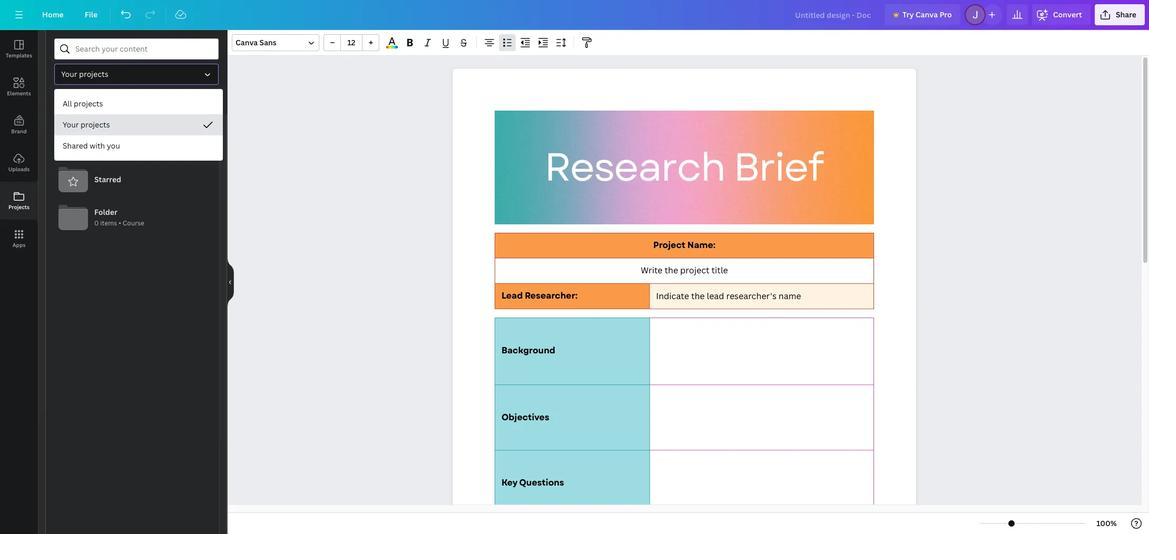 Task type: locate. For each thing, give the bounding box(es) containing it.
Search your content search field
[[75, 39, 212, 59]]

starred
[[94, 174, 121, 184]]

projects button
[[0, 182, 38, 220]]

projects inside 'option'
[[74, 99, 103, 109]]

brand
[[11, 128, 27, 135]]

items
[[100, 219, 117, 228]]

your up all button
[[61, 69, 77, 79]]

folder
[[120, 136, 141, 146]]

convert button
[[1032, 4, 1091, 25]]

shared with you button
[[54, 135, 223, 157]]

your projects down all projects
[[63, 120, 110, 130]]

apps
[[12, 241, 25, 249]]

share
[[1116, 9, 1137, 20]]

1 vertical spatial projects
[[74, 99, 103, 109]]

elements
[[7, 90, 31, 97]]

1 vertical spatial your
[[63, 120, 79, 130]]

all projects button
[[54, 93, 223, 114]]

share button
[[1095, 4, 1145, 25]]

projects
[[8, 203, 30, 211]]

try
[[903, 9, 914, 20]]

projects for your projects button
[[79, 69, 108, 79]]

canva left sans
[[236, 37, 258, 47]]

your projects
[[61, 69, 108, 79], [63, 120, 110, 130]]

all for all projects
[[63, 99, 72, 109]]

uploads
[[8, 165, 30, 173]]

0 vertical spatial your projects
[[61, 69, 108, 79]]

home link
[[34, 4, 72, 25]]

0 vertical spatial canva
[[916, 9, 938, 20]]

your projects button
[[54, 114, 223, 135]]

shared with you
[[63, 141, 120, 151]]

canva inside button
[[916, 9, 938, 20]]

hide image
[[227, 257, 234, 308]]

try canva pro button
[[885, 4, 961, 25]]

2 vertical spatial projects
[[81, 120, 110, 130]]

all for all
[[71, 98, 80, 108]]

group
[[324, 34, 379, 51]]

your projects up all projects
[[61, 69, 108, 79]]

your projects inside button
[[63, 120, 110, 130]]

0 horizontal spatial canva
[[236, 37, 258, 47]]

your
[[61, 69, 77, 79], [63, 120, 79, 130]]

100% button
[[1090, 515, 1124, 532]]

projects for all projects button at left
[[74, 99, 103, 109]]

1 horizontal spatial canva
[[916, 9, 938, 20]]

your up 'shared'
[[63, 120, 79, 130]]

create folder button
[[54, 123, 211, 161]]

Design title text field
[[787, 4, 881, 25]]

brand button
[[0, 106, 38, 144]]

uploads button
[[0, 144, 38, 182]]

projects
[[79, 69, 108, 79], [74, 99, 103, 109], [81, 120, 110, 130]]

canva right try
[[916, 9, 938, 20]]

all
[[71, 98, 80, 108], [63, 99, 72, 109]]

shared
[[63, 141, 88, 151]]

all inside 'option'
[[63, 99, 72, 109]]

1 vertical spatial your projects
[[63, 120, 110, 130]]

100%
[[1097, 519, 1117, 529]]

1 vertical spatial canva
[[236, 37, 258, 47]]

0 vertical spatial your
[[61, 69, 77, 79]]

file
[[85, 9, 98, 20]]

0 vertical spatial projects
[[79, 69, 108, 79]]

select ownership filter list box
[[54, 93, 223, 157]]

canva
[[916, 9, 938, 20], [236, 37, 258, 47]]

shared with you option
[[54, 135, 223, 157]]

create
[[94, 136, 118, 146]]



Task type: describe. For each thing, give the bounding box(es) containing it.
your projects inside button
[[61, 69, 108, 79]]

research
[[545, 139, 725, 196]]

convert
[[1053, 9, 1083, 20]]

course
[[123, 219, 144, 228]]

research brief
[[545, 139, 823, 196]]

color range image
[[386, 46, 398, 48]]

pro
[[940, 9, 952, 20]]

with
[[90, 141, 105, 151]]

all button
[[54, 93, 97, 113]]

canva inside popup button
[[236, 37, 258, 47]]

try canva pro
[[903, 9, 952, 20]]

Select ownership filter button
[[54, 64, 219, 85]]

main menu bar
[[0, 0, 1150, 30]]

•
[[119, 219, 121, 228]]

create folder
[[94, 136, 141, 146]]

brief
[[734, 139, 823, 196]]

templates
[[6, 52, 32, 59]]

your inside button
[[61, 69, 77, 79]]

apps button
[[0, 220, 38, 258]]

your projects option
[[54, 114, 223, 135]]

0
[[94, 219, 99, 228]]

you
[[107, 141, 120, 151]]

home
[[42, 9, 64, 20]]

starred button
[[54, 161, 211, 199]]

– – number field
[[344, 37, 359, 47]]

projects inside button
[[81, 120, 110, 130]]

file button
[[76, 4, 106, 25]]

all projects option
[[54, 93, 223, 114]]

elements button
[[0, 68, 38, 106]]

canva sans button
[[232, 34, 319, 51]]

canva sans
[[236, 37, 277, 47]]

sans
[[260, 37, 277, 47]]

templates button
[[0, 30, 38, 68]]

folder
[[94, 207, 117, 217]]

your inside button
[[63, 120, 79, 130]]

all projects
[[63, 99, 103, 109]]

Research Brief text field
[[453, 69, 917, 534]]

folder 0 items • course
[[94, 207, 144, 228]]

side panel tab list
[[0, 30, 38, 258]]



Task type: vqa. For each thing, say whether or not it's contained in the screenshot.
moments
no



